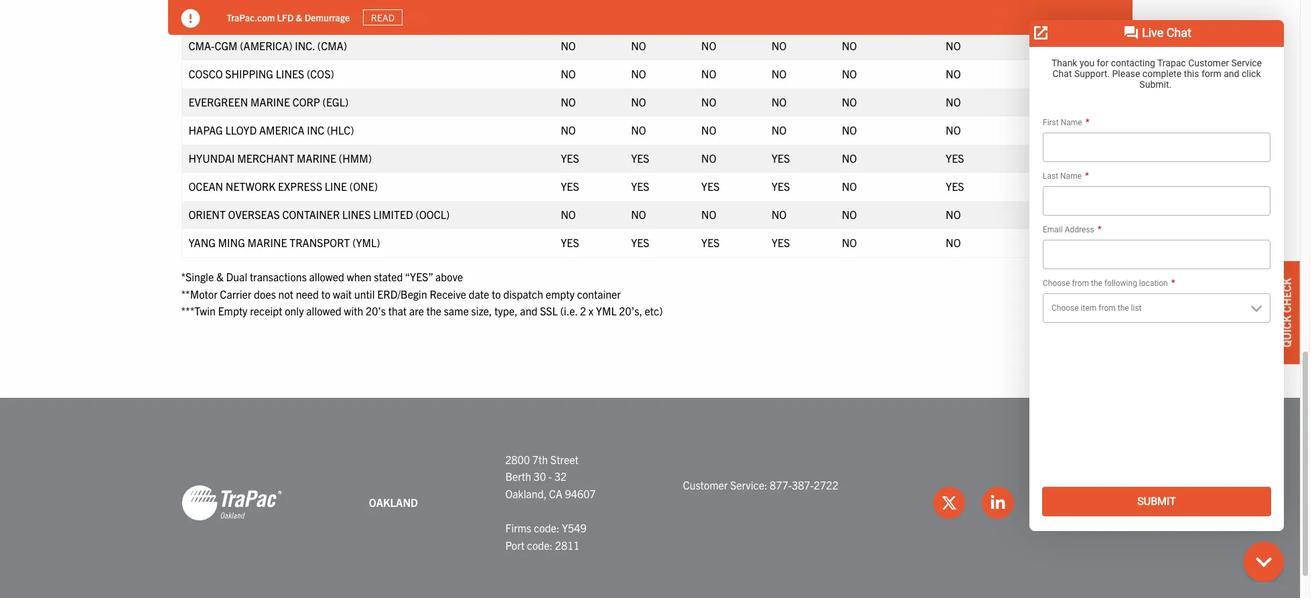 Task type: describe. For each thing, give the bounding box(es) containing it.
above
[[436, 270, 463, 283]]

1 vertical spatial allowed
[[306, 304, 342, 318]]

& inside *single & dual transactions allowed when stated "yes" above **motor carrier does not need to wait until erd/begin receive date to dispatch empty container ***twin empty receipt only allowed with 20's that are the same size, type, and ssl (i.e. 2 x yml 20's, etc)
[[216, 270, 224, 283]]

ssl
[[540, 304, 558, 318]]

express
[[278, 180, 322, 193]]

2 to from the left
[[492, 287, 501, 301]]

hapag
[[189, 123, 223, 137]]

customer service: 877-387-2722
[[683, 478, 839, 492]]

(cma)
[[317, 39, 347, 52]]

size,
[[471, 304, 492, 318]]

china united lines ltd (cu)
[[189, 11, 336, 24]]

20's
[[366, 304, 386, 318]]

ca
[[549, 487, 563, 500]]

same
[[444, 304, 469, 318]]

firms
[[505, 521, 531, 535]]

hapag lloyd america inc (hlc)
[[189, 123, 354, 137]]

only
[[285, 304, 304, 318]]

lloyd
[[225, 123, 257, 137]]

footer containing 2800 7th street
[[0, 398, 1300, 598]]

(oocl)
[[416, 208, 450, 221]]

(cu)
[[315, 11, 336, 24]]

empty
[[218, 304, 248, 318]]

**motor
[[181, 287, 218, 301]]

yang
[[189, 236, 216, 249]]

demurrage
[[305, 11, 350, 23]]

marine for (hmm)
[[297, 151, 336, 165]]

berth
[[505, 470, 531, 483]]

transactions
[[250, 270, 307, 283]]

2 vertical spatial lines
[[342, 208, 371, 221]]

corp
[[293, 95, 320, 109]]

ocean network express line (one)
[[189, 180, 378, 193]]

2
[[580, 304, 586, 318]]

32
[[555, 470, 567, 483]]

0 vertical spatial &
[[296, 11, 302, 23]]

marine for transport
[[248, 236, 287, 249]]

are
[[409, 304, 424, 318]]

cgm
[[215, 39, 238, 52]]

type,
[[495, 304, 518, 318]]

0 vertical spatial allowed
[[309, 270, 344, 283]]

cosco shipping lines (cos)
[[189, 67, 334, 80]]

94607
[[565, 487, 596, 500]]

date
[[469, 287, 489, 301]]

(hlc)
[[327, 123, 354, 137]]

ocean
[[189, 180, 223, 193]]

inc.
[[295, 39, 315, 52]]

quick check
[[1280, 278, 1294, 347]]

evergreen
[[189, 95, 248, 109]]

y549
[[562, 521, 587, 535]]

oakland,
[[505, 487, 547, 500]]

transport
[[290, 236, 350, 249]]

387-
[[792, 478, 814, 492]]

customer
[[683, 478, 728, 492]]

(cos)
[[307, 67, 334, 80]]

7th
[[533, 453, 548, 466]]

dual
[[226, 270, 247, 283]]

2811
[[555, 538, 580, 552]]

america
[[259, 123, 305, 137]]

line
[[325, 180, 347, 193]]

877-
[[770, 478, 792, 492]]

and
[[520, 304, 538, 318]]

not
[[278, 287, 293, 301]]

lfd
[[277, 11, 294, 23]]

cma-
[[189, 39, 215, 52]]

network
[[226, 180, 276, 193]]

oakland
[[369, 496, 418, 509]]

2800 7th street berth 30 - 32 oakland, ca 94607
[[505, 453, 596, 500]]

hyundai
[[189, 151, 235, 165]]

20's,
[[619, 304, 642, 318]]

(america)
[[240, 39, 292, 52]]

lines for ltd
[[263, 11, 292, 24]]

container
[[577, 287, 621, 301]]

when
[[347, 270, 372, 283]]



Task type: vqa. For each thing, say whether or not it's contained in the screenshot.
select a terminal
no



Task type: locate. For each thing, give the bounding box(es) containing it.
ming
[[218, 236, 245, 249]]

lines for (cos)
[[276, 67, 304, 80]]

read
[[371, 11, 395, 23]]

etc)
[[645, 304, 663, 318]]

limited
[[373, 208, 413, 221]]

***twin
[[181, 304, 216, 318]]

to right date at the left
[[492, 287, 501, 301]]

1 vertical spatial &
[[216, 270, 224, 283]]

united
[[223, 11, 261, 24]]

allowed down need
[[306, 304, 342, 318]]

orient
[[189, 208, 226, 221]]

1 vertical spatial lines
[[276, 67, 304, 80]]

2800
[[505, 453, 530, 466]]

lines left (cos) at the left top of the page
[[276, 67, 304, 80]]

container
[[282, 208, 340, 221]]

hyundai merchant marine (hmm)
[[189, 151, 372, 165]]

check
[[1280, 278, 1294, 313]]

trapac.com lfd & demurrage
[[227, 11, 350, 23]]

evergreen marine corp (egl)
[[189, 95, 349, 109]]

service:
[[730, 478, 768, 492]]

allowed
[[309, 270, 344, 283], [306, 304, 342, 318]]

*single
[[181, 270, 214, 283]]

lines down (one)
[[342, 208, 371, 221]]

stated
[[374, 270, 403, 283]]

marine
[[251, 95, 290, 109], [297, 151, 336, 165], [248, 236, 287, 249]]

code: up 2811 at the bottom left of page
[[534, 521, 560, 535]]

china
[[189, 11, 221, 24]]

1 to from the left
[[321, 287, 331, 301]]

to
[[321, 287, 331, 301], [492, 287, 501, 301]]

0 vertical spatial lines
[[263, 11, 292, 24]]

need
[[296, 287, 319, 301]]

cosco
[[189, 67, 223, 80]]

0 vertical spatial code:
[[534, 521, 560, 535]]

to left wait
[[321, 287, 331, 301]]

until
[[354, 287, 375, 301]]

does
[[254, 287, 276, 301]]

-
[[549, 470, 552, 483]]

0 horizontal spatial to
[[321, 287, 331, 301]]

(i.e.
[[560, 304, 578, 318]]

*single & dual transactions allowed when stated "yes" above **motor carrier does not need to wait until erd/begin receive date to dispatch empty container ***twin empty receipt only allowed with 20's that are the same size, type, and ssl (i.e. 2 x yml 20's, etc)
[[181, 270, 663, 318]]

the
[[427, 304, 442, 318]]

dispatch
[[503, 287, 543, 301]]

2 vertical spatial marine
[[248, 236, 287, 249]]

marine up hapag lloyd america inc (hlc)
[[251, 95, 290, 109]]

wait
[[333, 287, 352, 301]]

street
[[551, 453, 579, 466]]

empty
[[546, 287, 575, 301]]

orient overseas container lines limited (oocl)
[[189, 208, 450, 221]]

lines
[[263, 11, 292, 24], [276, 67, 304, 80], [342, 208, 371, 221]]

with
[[344, 304, 363, 318]]

shipping
[[225, 67, 273, 80]]

"yes"
[[405, 270, 433, 283]]

& left dual
[[216, 270, 224, 283]]

oakland image
[[181, 484, 282, 522]]

footer
[[0, 398, 1300, 598]]

cma-cgm (america) inc. (cma)
[[189, 39, 347, 52]]

code: right port
[[527, 538, 553, 552]]

30
[[534, 470, 546, 483]]

1 vertical spatial code:
[[527, 538, 553, 552]]

allowed up wait
[[309, 270, 344, 283]]

marine down inc
[[297, 151, 336, 165]]

0 vertical spatial marine
[[251, 95, 290, 109]]

no
[[1033, 11, 1048, 24], [561, 39, 576, 52], [631, 39, 646, 52], [701, 39, 717, 52], [772, 39, 787, 52], [842, 39, 857, 52], [946, 39, 961, 52], [1033, 39, 1048, 52], [561, 67, 576, 80], [631, 67, 646, 80], [701, 67, 717, 80], [772, 67, 787, 80], [842, 67, 857, 80], [946, 67, 961, 80], [561, 95, 576, 109], [631, 95, 646, 109], [701, 95, 717, 109], [772, 95, 787, 109], [842, 95, 857, 109], [946, 95, 961, 109], [561, 123, 576, 137], [631, 123, 646, 137], [701, 123, 717, 137], [772, 123, 787, 137], [842, 123, 857, 137], [946, 123, 961, 137], [1033, 123, 1048, 137], [701, 151, 717, 165], [842, 151, 857, 165], [842, 180, 857, 193], [561, 208, 576, 221], [631, 208, 646, 221], [701, 208, 717, 221], [772, 208, 787, 221], [842, 208, 857, 221], [946, 208, 961, 221], [1033, 208, 1048, 221], [842, 236, 857, 249], [946, 236, 961, 249], [1033, 236, 1048, 249]]

quick
[[1280, 315, 1294, 347]]

yang ming marine transport (yml)
[[189, 236, 380, 249]]

marine down overseas
[[248, 236, 287, 249]]

receive
[[430, 287, 466, 301]]

2722
[[814, 478, 839, 492]]

(egl)
[[323, 95, 349, 109]]

yml
[[596, 304, 617, 318]]

firms code:  y549 port code:  2811
[[505, 521, 587, 552]]

x
[[589, 304, 594, 318]]

(yml)
[[353, 236, 380, 249]]

&
[[296, 11, 302, 23], [216, 270, 224, 283]]

ltd
[[294, 11, 312, 24]]

& right lfd
[[296, 11, 302, 23]]

inc
[[307, 123, 324, 137]]

that
[[388, 304, 407, 318]]

1 vertical spatial marine
[[297, 151, 336, 165]]

merchant
[[237, 151, 294, 165]]

overseas
[[228, 208, 280, 221]]

solid image
[[181, 9, 200, 28]]

erd/begin
[[377, 287, 427, 301]]

0 horizontal spatial &
[[216, 270, 224, 283]]

(hmm)
[[339, 151, 372, 165]]

lines left ltd
[[263, 11, 292, 24]]

port
[[505, 538, 525, 552]]

yes
[[561, 151, 579, 165], [631, 151, 650, 165], [772, 151, 790, 165], [946, 151, 964, 165], [1033, 151, 1051, 165], [561, 180, 579, 193], [631, 180, 650, 193], [701, 180, 720, 193], [772, 180, 790, 193], [946, 180, 964, 193], [1033, 180, 1051, 193], [561, 236, 579, 249], [631, 236, 650, 249], [701, 236, 720, 249], [772, 236, 790, 249]]

1 horizontal spatial &
[[296, 11, 302, 23]]

(one)
[[350, 180, 378, 193]]

1 horizontal spatial to
[[492, 287, 501, 301]]



